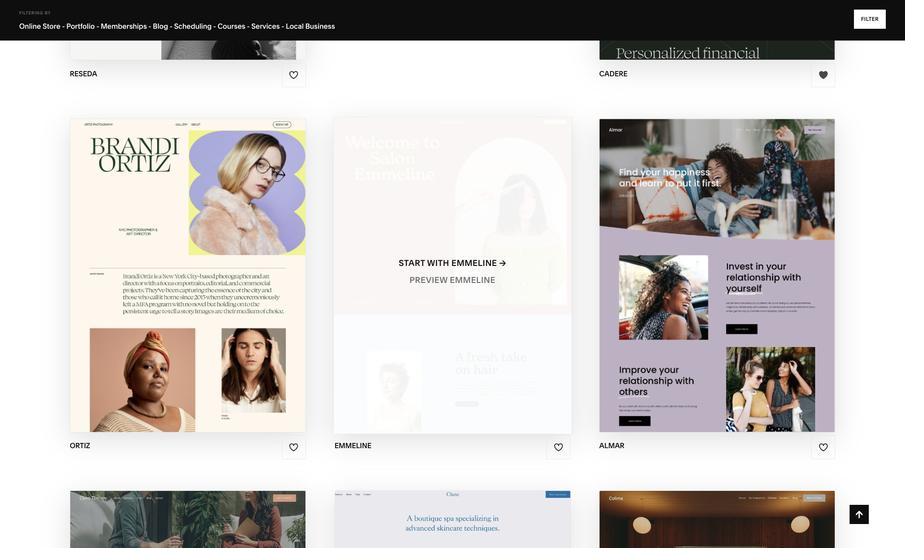 Task type: vqa. For each thing, say whether or not it's contained in the screenshot.
'builder.'
no



Task type: locate. For each thing, give the bounding box(es) containing it.
start for preview ortiz
[[144, 259, 171, 269]]

0 vertical spatial almar
[[723, 259, 754, 269]]

online
[[19, 22, 41, 31]]

ortiz
[[197, 259, 222, 269], [195, 276, 221, 286], [70, 442, 90, 450]]

-
[[62, 22, 65, 31], [96, 22, 99, 31], [149, 22, 151, 31], [170, 22, 172, 31], [213, 22, 216, 31], [247, 22, 250, 31], [281, 22, 284, 31]]

start inside button
[[671, 259, 697, 269]]

by
[[45, 10, 51, 15]]

0 vertical spatial ortiz
[[197, 259, 222, 269]]

3 start from the left
[[671, 259, 697, 269]]

cadere
[[599, 69, 628, 78]]

with up preview almar
[[699, 259, 721, 269]]

6 - from the left
[[247, 22, 250, 31]]

with for almar
[[699, 259, 721, 269]]

1 horizontal spatial start
[[399, 259, 425, 269]]

3 - from the left
[[149, 22, 151, 31]]

preview down start with emmeline
[[410, 276, 448, 286]]

filtering by
[[19, 10, 51, 15]]

1 start from the left
[[144, 259, 171, 269]]

0 horizontal spatial preview
[[155, 276, 193, 286]]

preview down the start with ortiz
[[155, 276, 193, 286]]

filter button
[[854, 10, 886, 29]]

colima image
[[600, 491, 835, 549]]

clune image
[[335, 491, 570, 549]]

1 with from the left
[[173, 259, 195, 269]]

local
[[286, 22, 304, 31]]

almar
[[723, 259, 754, 269], [722, 276, 753, 286], [599, 442, 625, 450]]

courses
[[218, 22, 245, 31]]

2 - from the left
[[96, 22, 99, 31]]

2 preview from the left
[[410, 276, 448, 286]]

1 horizontal spatial with
[[427, 259, 449, 269]]

filtering
[[19, 10, 43, 15]]

- right 'courses'
[[247, 22, 250, 31]]

- right portfolio
[[96, 22, 99, 31]]

1 - from the left
[[62, 22, 65, 31]]

3 with from the left
[[699, 259, 721, 269]]

2 vertical spatial emmeline
[[335, 442, 371, 450]]

add almar to your favorites list image
[[818, 443, 828, 452]]

3 preview from the left
[[682, 276, 720, 286]]

blog
[[153, 22, 168, 31]]

start with emmeline
[[399, 259, 497, 269]]

preview down start with almar
[[682, 276, 720, 286]]

start
[[144, 259, 171, 269], [399, 259, 425, 269], [671, 259, 697, 269]]

with up preview ortiz
[[173, 259, 195, 269]]

1 vertical spatial almar
[[722, 276, 753, 286]]

with up preview emmeline
[[427, 259, 449, 269]]

cadere image
[[600, 0, 835, 60]]

1 vertical spatial ortiz
[[195, 276, 221, 286]]

with inside button
[[699, 259, 721, 269]]

preview ortiz
[[155, 276, 221, 286]]

- left blog
[[149, 22, 151, 31]]

2 horizontal spatial start
[[671, 259, 697, 269]]

0 horizontal spatial start
[[144, 259, 171, 269]]

add ortiz to your favorites list image
[[289, 443, 299, 452]]

2 with from the left
[[427, 259, 449, 269]]

store
[[43, 22, 60, 31]]

1 preview from the left
[[155, 276, 193, 286]]

start with almar
[[671, 259, 754, 269]]

preview for preview ortiz
[[155, 276, 193, 286]]

start for preview emmeline
[[399, 259, 425, 269]]

with for ortiz
[[173, 259, 195, 269]]

- left local
[[281, 22, 284, 31]]

0 horizontal spatial with
[[173, 259, 195, 269]]

2 vertical spatial almar
[[599, 442, 625, 450]]

2 start from the left
[[399, 259, 425, 269]]

2 horizontal spatial preview
[[682, 276, 720, 286]]

2 horizontal spatial with
[[699, 259, 721, 269]]

0 vertical spatial emmeline
[[451, 259, 497, 269]]

ortiz image
[[70, 119, 305, 432]]

preview
[[155, 276, 193, 286], [410, 276, 448, 286], [682, 276, 720, 286]]

1 horizontal spatial preview
[[410, 276, 448, 286]]

preview emmeline
[[410, 276, 495, 286]]

- right store
[[62, 22, 65, 31]]

- left 'courses'
[[213, 22, 216, 31]]

reseda
[[70, 69, 97, 78]]

almar inside "start with almar" button
[[723, 259, 754, 269]]

preview ortiz link
[[155, 269, 221, 293]]

with
[[173, 259, 195, 269], [427, 259, 449, 269], [699, 259, 721, 269]]

- right blog
[[170, 22, 172, 31]]

emmeline
[[451, 259, 497, 269], [450, 276, 495, 286], [335, 442, 371, 450]]



Task type: describe. For each thing, give the bounding box(es) containing it.
7 - from the left
[[281, 22, 284, 31]]

reseda image
[[70, 0, 305, 60]]

add emmeline to your favorites list image
[[554, 443, 563, 452]]

filter
[[861, 16, 879, 22]]

with for emmeline
[[427, 259, 449, 269]]

start for preview almar
[[671, 259, 697, 269]]

remove cadere from your favorites list image
[[818, 70, 828, 80]]

start with emmeline button
[[399, 252, 506, 276]]

5 - from the left
[[213, 22, 216, 31]]

business
[[305, 22, 335, 31]]

preview for preview almar
[[682, 276, 720, 286]]

services
[[251, 22, 280, 31]]

start with ortiz
[[144, 259, 222, 269]]

start with almar button
[[671, 252, 764, 276]]

1 vertical spatial emmeline
[[450, 276, 495, 286]]

start with ortiz button
[[144, 252, 231, 276]]

preview for preview emmeline
[[410, 276, 448, 286]]

emmeline inside button
[[451, 259, 497, 269]]

online store - portfolio - memberships - blog - scheduling - courses - services - local business
[[19, 22, 335, 31]]

preview almar link
[[682, 269, 753, 293]]

ortiz inside button
[[197, 259, 222, 269]]

2 vertical spatial ortiz
[[70, 442, 90, 450]]

almar inside preview almar link
[[722, 276, 753, 286]]

back to top image
[[854, 510, 864, 520]]

memberships
[[101, 22, 147, 31]]

preview almar
[[682, 276, 753, 286]]

add reseda to your favorites list image
[[289, 70, 299, 80]]

portfolio
[[66, 22, 95, 31]]

4 - from the left
[[170, 22, 172, 31]]

preview emmeline link
[[410, 269, 495, 293]]

clove image
[[70, 491, 305, 549]]

almar image
[[600, 119, 835, 432]]

scheduling
[[174, 22, 212, 31]]

emmeline image
[[334, 117, 571, 434]]



